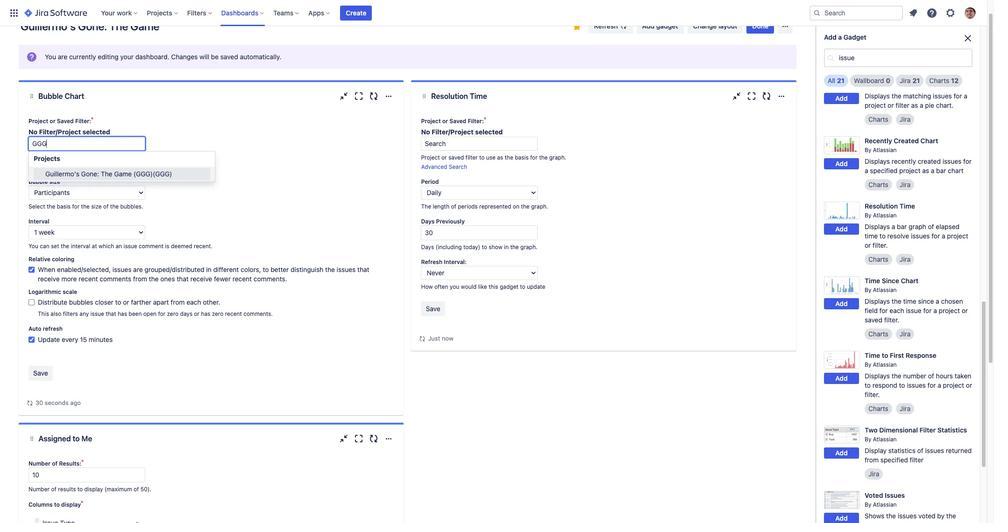 Task type: describe. For each thing, give the bounding box(es) containing it.
chart inside recently created chart by atlassian displays recently created issues for a specified project as a bar chart
[[921, 137, 939, 145]]

as inside recently created chart by atlassian displays recently created issues for a specified project as a bar chart
[[923, 167, 930, 175]]

atlassian inside two dimensional filter statistics by atlassian display statistics of issues returned from specified filter
[[873, 436, 897, 443]]

atlassian inside time to first response by atlassian displays the number of hours taken to respond to issues for a project or filter.
[[873, 362, 897, 369]]

you for you can set the interval at which an issue comment is deemed recent.
[[29, 243, 38, 250]]

jira down resolve
[[900, 256, 911, 264]]

refresh bubble chart image
[[368, 91, 380, 102]]

time inside time since chart by atlassian displays the time since a chosen field for each issue for a project or saved filter.
[[904, 298, 917, 306]]

time inside time to first response by atlassian displays the number of hours taken to respond to issues for a project or filter.
[[865, 352, 881, 360]]

bubble for bubble chart
[[38, 92, 63, 100]]

time since chart by atlassian displays the time since a chosen field for each issue for a project or saved filter.
[[865, 277, 968, 324]]

when
[[38, 266, 55, 274]]

gone: for game (
[[81, 170, 99, 178]]

filter. for since
[[884, 316, 900, 324]]

issues inside two dimensional filter statistics by atlassian display statistics of issues returned from specified filter
[[926, 447, 944, 455]]

today)
[[464, 244, 480, 251]]

by inside pie chart by atlassian displays the matching issues for a project or filter as a pie chart.
[[865, 81, 872, 88]]

filter: for time
[[468, 118, 484, 125]]

add for pie chart
[[836, 95, 848, 103]]

issues right distinguish
[[337, 266, 356, 274]]

for inside resolution time region
[[530, 154, 538, 161]]

each inside time since chart by atlassian displays the time since a chosen field for each issue for a project or saved filter.
[[890, 307, 905, 315]]

add button for resolution time
[[824, 224, 859, 235]]

from inside distribute bubbles closer to or farther apart from each other. this also filters any issue that has been open for zero days or has zero recent comments.
[[171, 299, 185, 307]]

update
[[38, 336, 60, 344]]

game (
[[114, 170, 136, 178]]

number of results:
[[29, 461, 81, 468]]

time since chart image
[[824, 277, 860, 295]]

me
[[82, 435, 92, 443]]

0 vertical spatial display
[[84, 486, 103, 493]]

can
[[40, 243, 49, 250]]

interval:
[[444, 259, 467, 266]]

voted
[[919, 513, 936, 521]]

or inside pie chart by atlassian displays the matching issues for a project or filter as a pie chart.
[[888, 101, 894, 109]]

no for bubble chart
[[29, 128, 37, 136]]

(maximum
[[105, 486, 132, 493]]

from inside when enabled/selected, issues are grouped/distributed in different colors, to better distinguish the issues that receive more recent comments from the ones that receive fewer recent comments.
[[133, 275, 147, 283]]

time inside resolution time by atlassian displays a bar graph of elapsed time to resolve issues for a project or filter.
[[900, 202, 915, 210]]

issues inside time to first response by atlassian displays the number of hours taken to respond to issues for a project or filter.
[[907, 382, 926, 390]]

atlassian inside pie chart by atlassian displays the matching issues for a project or filter as a pie chart.
[[873, 81, 897, 88]]

to inside distribute bubbles closer to or farther apart from each other. this also filters any issue that has been open for zero days or has zero recent comments.
[[115, 299, 121, 307]]

add for recently created chart
[[836, 160, 848, 168]]

guillermo's gone: the game ( ggg )(ggg)
[[45, 170, 172, 178]]

interval
[[29, 218, 49, 225]]

days for days previously
[[421, 218, 435, 225]]

enabled/selected,
[[57, 266, 111, 274]]

Auto refresh checkbox
[[29, 336, 35, 345]]

the inside time to first response by atlassian displays the number of hours taken to respond to issues for a project or filter.
[[892, 372, 902, 380]]

of left results:
[[52, 461, 58, 468]]

issues inside pie chart by atlassian displays the matching issues for a project or filter as a pie chart.
[[933, 92, 952, 100]]

results
[[58, 486, 76, 493]]

by inside by atlassian jira issue labels in a gadget
[[865, 25, 872, 32]]

maximize assigned to me image
[[354, 434, 365, 445]]

add for time since chart
[[836, 300, 848, 308]]

in for a
[[915, 36, 920, 44]]

project inside resolution time by atlassian displays a bar graph of elapsed time to resolve issues for a project or filter.
[[947, 232, 969, 240]]

closer
[[95, 299, 113, 307]]

displays inside time to first response by atlassian displays the number of hours taken to respond to issues for a project or filter.
[[865, 372, 890, 380]]

atlassian inside recently created chart by atlassian displays recently created issues for a specified project as a bar chart
[[873, 147, 897, 154]]

in for the
[[504, 244, 509, 251]]

project inside recently created chart by atlassian displays recently created issues for a specified project as a bar chart
[[900, 167, 921, 175]]

project inside time since chart by atlassian displays the time since a chosen field for each issue for a project or saved filter.
[[939, 307, 960, 315]]

for inside distribute bubbles closer to or farther apart from each other. this also filters any issue that has been open for zero days or has zero recent comments.
[[158, 311, 166, 318]]

filter. inside resolution time by atlassian displays a bar graph of elapsed time to resolve issues for a project or filter.
[[873, 242, 888, 250]]

colors,
[[241, 266, 261, 274]]

add button for time since chart
[[824, 299, 859, 310]]

an
[[116, 243, 122, 250]]

currently
[[69, 53, 96, 61]]

issue inside time since chart by atlassian displays the time since a chosen field for each issue for a project or saved filter.
[[906, 307, 922, 315]]

atlassian inside time since chart by atlassian displays the time since a chosen field for each issue for a project or saved filter.
[[873, 287, 897, 294]]

respond
[[873, 382, 898, 390]]

project inside pie chart by atlassian displays the matching issues for a project or filter as a pie chart.
[[865, 101, 886, 109]]

close icon image
[[963, 33, 974, 44]]

no filter/project selected for bubble
[[29, 128, 110, 136]]

help image
[[927, 7, 938, 18]]

)(ggg)
[[150, 170, 172, 178]]

of left results
[[51, 486, 57, 493]]

you
[[450, 284, 459, 291]]

1 horizontal spatial that
[[177, 275, 189, 283]]

add for voted issues
[[836, 515, 848, 523]]

more actions for bubble chart gadget image
[[383, 91, 395, 102]]

0 horizontal spatial display
[[61, 502, 81, 509]]

atlassian inside by atlassian jira issue labels in a gadget
[[873, 25, 897, 32]]

21 for jira 21
[[913, 77, 920, 85]]

fewer
[[214, 275, 231, 283]]

project or saved filter: for resolution
[[421, 118, 484, 125]]

now
[[442, 335, 454, 343]]

just
[[428, 335, 440, 343]]

a inside by atlassian jira issue labels in a gadget
[[922, 36, 925, 44]]

your
[[101, 9, 115, 17]]

add button for two dimensional filter statistics
[[824, 448, 859, 460]]

1 horizontal spatial size
[[91, 203, 102, 210]]

add up pie chart image
[[836, 39, 848, 46]]

comment
[[139, 243, 164, 250]]

primary element
[[6, 0, 810, 26]]

add inside add gadget button
[[642, 22, 655, 30]]

project inside time to first response by atlassian displays the number of hours taken to respond to issues for a project or filter.
[[943, 382, 965, 390]]

by inside resolution time by atlassian displays a bar graph of elapsed time to resolve issues for a project or filter.
[[865, 212, 872, 219]]

grouped/distributed
[[145, 266, 204, 274]]

filter/project for bubble
[[39, 128, 81, 136]]

of inside resolution time by atlassian displays a bar graph of elapsed time to resolve issues for a project or filter.
[[928, 223, 934, 231]]

recent down colors,
[[233, 275, 252, 283]]

by inside time to first response by atlassian displays the number of hours taken to respond to issues for a project or filter.
[[865, 362, 872, 369]]

jira inside by atlassian jira issue labels in a gadget
[[865, 36, 876, 44]]

filter. for to
[[865, 391, 880, 399]]

shows
[[865, 513, 885, 521]]

search field inside bubble chart region
[[29, 137, 145, 151]]

to inside when enabled/selected, issues are grouped/distributed in different colors, to better distinguish the issues that receive more recent comments from the ones that receive fewer recent comments.
[[263, 266, 269, 274]]

saved inside resolution time region
[[449, 154, 464, 161]]

issues
[[885, 492, 905, 500]]

issue inside by atlassian jira issue labels in a gadget
[[878, 36, 893, 44]]

filter inside resolution time region
[[466, 154, 478, 161]]

appswitcher icon image
[[8, 7, 20, 18]]

will
[[200, 53, 209, 61]]

minutes
[[89, 336, 113, 344]]

charts left 12
[[930, 77, 950, 85]]

projects inside projects dropdown button
[[147, 9, 172, 17]]

resolution for resolution time by atlassian displays a bar graph of elapsed time to resolve issues for a project or filter.
[[865, 202, 898, 210]]

0
[[886, 77, 891, 85]]

that inside distribute bubbles closer to or farther apart from each other. this also filters any issue that has been open for zero days or has zero recent comments.
[[106, 311, 116, 318]]

represented
[[479, 203, 511, 210]]

basis for time
[[515, 154, 529, 161]]

number for number of results:
[[29, 461, 50, 468]]

issues inside recently created chart by atlassian displays recently created issues for a specified project as a bar chart
[[943, 157, 962, 165]]

graph. inside bubble chart region
[[157, 154, 174, 161]]

time inside resolution time by atlassian displays a bar graph of elapsed time to resolve issues for a project or filter.
[[865, 232, 878, 240]]

jira up first
[[900, 330, 911, 338]]

comments. inside when enabled/selected, issues are grouped/distributed in different colors, to better distinguish the issues that receive more recent comments from the ones that receive fewer recent comments.
[[254, 275, 287, 283]]

statistics
[[889, 447, 916, 455]]

project up "period"
[[421, 154, 440, 161]]

logarithmic
[[29, 289, 61, 296]]

the inside pie chart by atlassian displays the matching issues for a project or filter as a pie chart.
[[892, 92, 902, 100]]

1 zero from the left
[[167, 311, 179, 318]]

two dimensional filter statistics by atlassian display statistics of issues returned from specified filter
[[865, 427, 972, 464]]

apps
[[309, 9, 324, 17]]

2 horizontal spatial that
[[358, 266, 369, 274]]

for inside time to first response by atlassian displays the number of hours taken to respond to issues for a project or filter.
[[928, 382, 936, 390]]

projects inside bubble chart region
[[34, 155, 60, 163]]

editing
[[98, 53, 119, 61]]

refresh resolution time image
[[761, 91, 772, 102]]

time inside time since chart by atlassian displays the time since a chosen field for each issue for a project or saved filter.
[[865, 277, 881, 285]]

12
[[952, 77, 959, 85]]

project or saved filter: for bubble
[[29, 118, 91, 125]]

hours
[[936, 372, 953, 380]]

of inside time to first response by atlassian displays the number of hours taken to respond to issues for a project or filter.
[[928, 372, 935, 380]]

would
[[461, 284, 477, 291]]

for inside resolution time by atlassian displays a bar graph of elapsed time to resolve issues for a project or filter.
[[932, 232, 940, 240]]

charts for chart
[[869, 115, 889, 123]]

at
[[92, 243, 97, 250]]

saved inside time since chart by atlassian displays the time since a chosen field for each issue for a project or saved filter.
[[865, 316, 883, 324]]

recently
[[865, 137, 892, 145]]

add button for recently created chart
[[824, 159, 859, 170]]

work
[[117, 9, 132, 17]]

farther
[[131, 299, 151, 307]]

for inside recently created chart by atlassian displays recently created issues for a specified project as a bar chart
[[964, 157, 972, 165]]

auto
[[29, 326, 41, 333]]

also
[[51, 311, 61, 318]]

set
[[51, 243, 59, 250]]

search for bubble
[[56, 164, 75, 171]]

by inside recently created chart by atlassian displays recently created issues for a specified project as a bar chart
[[865, 147, 872, 154]]

issue right an in the top left of the page
[[124, 243, 137, 250]]

resolution time image
[[824, 202, 860, 220]]

basis for chart
[[122, 154, 136, 161]]

chart
[[948, 167, 964, 175]]

project up bubble size
[[29, 154, 47, 161]]

minimize assigned to me image
[[339, 434, 350, 445]]

often
[[435, 284, 448, 291]]

2 horizontal spatial search field
[[810, 5, 903, 20]]

bubble chart
[[38, 92, 84, 100]]

0 horizontal spatial are
[[58, 53, 67, 61]]

distribute bubbles closer to or farther apart from each other. this also filters any issue that has been open for zero days or has zero recent comments.
[[38, 299, 273, 318]]

the inside time since chart by atlassian displays the time since a chosen field for each issue for a project or saved filter.
[[892, 298, 902, 306]]

on
[[513, 203, 520, 210]]

jira up dimensional
[[900, 405, 911, 413]]

add a gadget
[[824, 33, 867, 41]]

wallboard 0
[[854, 77, 891, 85]]

recent.
[[194, 243, 213, 250]]

previously
[[436, 218, 465, 225]]

Distribute bubbles closer to or farther apart from each other. checkbox
[[29, 298, 35, 307]]

filters
[[63, 311, 78, 318]]

search field inside resolution time region
[[421, 137, 538, 151]]

chart inside pie chart by atlassian displays the matching issues for a project or filter as a pie chart.
[[876, 71, 894, 79]]

add button for voted issues
[[824, 514, 859, 524]]

2 has from the left
[[201, 311, 210, 318]]

the inside resolution time region
[[421, 203, 431, 210]]

days for days (including today) to show in the graph.
[[421, 244, 434, 251]]

days previously
[[421, 218, 465, 225]]

field
[[865, 307, 878, 315]]

project down resolution time
[[421, 118, 441, 125]]

jira right 0 in the top of the page
[[900, 77, 911, 85]]

search for resolution
[[449, 164, 467, 171]]

other.
[[203, 299, 220, 307]]

pie
[[925, 101, 935, 109]]

dashboard.
[[135, 53, 169, 61]]

issue inside distribute bubbles closer to or farther apart from each other. this also filters any issue that has been open for zero days or has zero recent comments.
[[90, 311, 104, 318]]

ones
[[160, 275, 175, 283]]

dimensional
[[880, 427, 918, 435]]

or inside time since chart by atlassian displays the time since a chosen field for each issue for a project or saved filter.
[[962, 307, 968, 315]]

atlassian inside voted issues by atlassian shows the issues voted by the current user.
[[873, 502, 897, 509]]

refresh image
[[620, 22, 627, 30]]

resolution for resolution time
[[431, 92, 468, 100]]

displays inside time since chart by atlassian displays the time since a chosen field for each issue for a project or saved filter.
[[865, 298, 890, 306]]

first
[[890, 352, 904, 360]]

an arrow curved in a circular way on the button that refreshes the dashboard image
[[419, 335, 426, 343]]

settings image
[[945, 7, 957, 18]]

issues up comments
[[113, 266, 132, 274]]

the length of periods represented on the graph.
[[421, 203, 548, 210]]

maximize bubble chart image
[[354, 91, 365, 102]]

filters button
[[184, 5, 216, 20]]

been
[[129, 311, 142, 318]]

to inside resolution time by atlassian displays a bar graph of elapsed time to resolve issues for a project or filter.
[[880, 232, 886, 240]]

time to first response image
[[824, 351, 860, 370]]

done
[[753, 22, 769, 30]]

When enabled/selected, issues are grouped/distributed in different colors, to better distinguish the issues that receive more recent comments from the ones that receive fewer recent comments. checkbox
[[29, 265, 35, 275]]

comments. inside distribute bubbles closer to or farther apart from each other. this also filters any issue that has been open for zero days or has zero recent comments.
[[244, 311, 273, 318]]

voted issues by atlassian shows the issues voted by the current user.
[[865, 492, 956, 524]]

you can set the interval at which an issue comment is deemed recent.
[[29, 243, 213, 250]]

from inside two dimensional filter statistics by atlassian display statistics of issues returned from specified filter
[[865, 457, 879, 464]]

add button for time to first response
[[824, 374, 859, 385]]

filter inside pie chart by atlassian displays the matching issues for a project or filter as a pie chart.
[[896, 101, 910, 109]]

of inside bubble chart region
[[103, 203, 109, 210]]

50).
[[141, 486, 151, 493]]

as inside pie chart by atlassian displays the matching issues for a project or filter as a pie chart.
[[912, 101, 918, 109]]

in for different
[[206, 266, 212, 274]]



Task type: vqa. For each thing, say whether or not it's contained in the screenshot.
You corresponding to You can set the interval at which an issue comment is deemed recent.
yes



Task type: locate. For each thing, give the bounding box(es) containing it.
issues inside resolution time by atlassian displays a bar graph of elapsed time to resolve issues for a project or filter.
[[911, 232, 930, 240]]

days down length
[[421, 218, 435, 225]]

guillermo's up bubble size
[[45, 170, 79, 178]]

resolution time region
[[419, 110, 789, 344]]

0 horizontal spatial filter/project
[[39, 128, 81, 136]]

2 no from the left
[[421, 128, 430, 136]]

you left the can
[[29, 243, 38, 250]]

banner containing your work
[[0, 0, 987, 26]]

no filter/project selected inside resolution time region
[[421, 128, 503, 136]]

add down recently created chart image
[[836, 160, 848, 168]]

0 horizontal spatial project or saved filter to use as the basis for the graph. advanced search
[[29, 154, 174, 171]]

of inside resolution time region
[[451, 203, 456, 210]]

chart right pie
[[876, 71, 894, 79]]

0 horizontal spatial in
[[206, 266, 212, 274]]

as inside bubble chart region
[[105, 154, 111, 161]]

just now
[[428, 335, 454, 343]]

use inside bubble chart region
[[94, 154, 103, 161]]

from up the days on the left bottom
[[171, 299, 185, 307]]

1 vertical spatial you
[[29, 243, 38, 250]]

filter/project for resolution
[[432, 128, 474, 136]]

display down results
[[61, 502, 81, 509]]

as
[[912, 101, 918, 109], [105, 154, 111, 161], [497, 154, 503, 161], [923, 167, 930, 175]]

pie chart by atlassian displays the matching issues for a project or filter as a pie chart.
[[865, 71, 968, 109]]

results:
[[59, 461, 81, 468]]

advanced search link up bubble size
[[29, 164, 75, 171]]

4 by from the top
[[865, 212, 872, 219]]

relative
[[29, 256, 50, 263]]

0 vertical spatial guillermo's
[[21, 20, 76, 33]]

refresh assigned to me image
[[368, 434, 380, 445]]

displays down wallboard 0 on the right top
[[865, 92, 890, 100]]

1 vertical spatial bubble
[[29, 179, 48, 186]]

change
[[693, 22, 717, 30]]

notifications image
[[908, 7, 919, 18]]

Search field
[[810, 5, 903, 20], [29, 137, 145, 151], [421, 137, 538, 151]]

guillermo's gone: the game
[[21, 20, 160, 33]]

selected down resolution time
[[475, 128, 503, 136]]

no inside resolution time region
[[421, 128, 430, 136]]

maximize resolution time image
[[746, 91, 758, 102]]

1 horizontal spatial use
[[486, 154, 496, 161]]

5 add button from the top
[[824, 299, 859, 310]]

charts
[[930, 77, 950, 85], [869, 115, 889, 123], [869, 181, 889, 189], [869, 256, 889, 264], [869, 330, 889, 338], [869, 405, 889, 413]]

project or saved filter: inside bubble chart region
[[29, 118, 91, 125]]

2 zero from the left
[[212, 311, 224, 318]]

0 vertical spatial gone:
[[78, 20, 107, 33]]

4 add button from the top
[[824, 224, 859, 235]]

resolution
[[431, 92, 468, 100], [865, 202, 898, 210]]

more
[[61, 275, 77, 283]]

columns
[[29, 502, 53, 509]]

each right field at the bottom of page
[[890, 307, 905, 315]]

time left since
[[904, 298, 917, 306]]

add gadget
[[642, 22, 678, 30]]

length
[[433, 203, 450, 210]]

jira up created
[[900, 115, 911, 123]]

1 vertical spatial size
[[91, 203, 102, 210]]

zero left the days on the left bottom
[[167, 311, 179, 318]]

filter/project down bubble chart
[[39, 128, 81, 136]]

comments. down better
[[254, 275, 287, 283]]

by inside two dimensional filter statistics by atlassian display statistics of issues returned from specified filter
[[865, 436, 872, 443]]

recently created chart by atlassian displays recently created issues for a specified project as a bar chart
[[865, 137, 972, 175]]

search inside resolution time region
[[449, 164, 467, 171]]

atlassian down issues
[[873, 502, 897, 509]]

0 horizontal spatial has
[[118, 311, 127, 318]]

1 vertical spatial the
[[101, 170, 112, 178]]

dashboards
[[221, 9, 258, 17]]

displays inside pie chart by atlassian displays the matching issues for a project or filter as a pie chart.
[[865, 92, 890, 100]]

two
[[865, 427, 878, 435]]

2 advanced from the left
[[421, 164, 447, 171]]

1 vertical spatial comments.
[[244, 311, 273, 318]]

1 no filter/project selected from the left
[[29, 128, 110, 136]]

no
[[29, 128, 37, 136], [421, 128, 430, 136]]

are inside when enabled/selected, issues are grouped/distributed in different colors, to better distinguish the issues that receive more recent comments from the ones that receive fewer recent comments.
[[133, 266, 143, 274]]

2 receive from the left
[[190, 275, 212, 283]]

1 no from the left
[[29, 128, 37, 136]]

1 horizontal spatial filter:
[[468, 118, 484, 125]]

0 horizontal spatial use
[[94, 154, 103, 161]]

advanced inside resolution time region
[[421, 164, 447, 171]]

voted
[[865, 492, 883, 500]]

0 horizontal spatial basis
[[57, 203, 71, 210]]

1 horizontal spatial saved
[[450, 118, 466, 125]]

filter.
[[873, 242, 888, 250], [884, 316, 900, 324], [865, 391, 880, 399]]

projects up game
[[147, 9, 172, 17]]

0 vertical spatial bar
[[937, 167, 946, 175]]

pie chart image
[[824, 71, 860, 89]]

create button
[[340, 5, 372, 20]]

displays inside resolution time by atlassian displays a bar graph of elapsed time to resolve issues for a project or filter.
[[865, 223, 890, 231]]

project
[[865, 101, 886, 109], [900, 167, 921, 175], [947, 232, 969, 240], [939, 307, 960, 315], [943, 382, 965, 390]]

1 horizontal spatial resolution
[[865, 202, 898, 210]]

basis inside resolution time region
[[515, 154, 529, 161]]

columns to display
[[29, 502, 81, 509]]

add down two dimensional filter statistics image at right bottom
[[836, 450, 848, 458]]

chart down currently at left
[[65, 92, 84, 100]]

by down voted
[[865, 502, 872, 509]]

minimize bubble chart image
[[339, 91, 350, 102]]

specified down statistics
[[881, 457, 908, 464]]

no filter/project selected inside bubble chart region
[[29, 128, 110, 136]]

2 vertical spatial the
[[421, 203, 431, 210]]

1 horizontal spatial from
[[171, 299, 185, 307]]

filter
[[896, 101, 910, 109], [73, 154, 85, 161], [466, 154, 478, 161], [910, 457, 924, 464]]

changes
[[171, 53, 198, 61]]

selected inside resolution time region
[[475, 128, 503, 136]]

no for resolution time
[[421, 128, 430, 136]]

6 by from the top
[[865, 362, 872, 369]]

0 horizontal spatial advanced search link
[[29, 164, 75, 171]]

advanced search link inside bubble chart region
[[29, 164, 75, 171]]

0 vertical spatial you
[[45, 53, 56, 61]]

issues up chart.
[[933, 92, 952, 100]]

coloring
[[52, 256, 74, 263]]

displays up resolve
[[865, 223, 890, 231]]

charts for created
[[869, 181, 889, 189]]

1 selected from the left
[[83, 128, 110, 136]]

add for resolution time
[[836, 225, 848, 233]]

charts up 'since'
[[869, 256, 889, 264]]

issues down graph
[[911, 232, 930, 240]]

gadget right this
[[500, 284, 519, 291]]

automatically.
[[240, 53, 282, 61]]

bar inside resolution time by atlassian displays a bar graph of elapsed time to resolve issues for a project or filter.
[[897, 223, 907, 231]]

3 displays from the top
[[865, 223, 890, 231]]

7 add button from the top
[[824, 448, 859, 460]]

ggg
[[136, 170, 150, 178]]

0 horizontal spatial each
[[187, 299, 201, 307]]

1 horizontal spatial time
[[904, 298, 917, 306]]

more actions for assigned to me gadget image
[[383, 434, 395, 445]]

recent inside distribute bubbles closer to or farther apart from each other. this also filters any issue that has been open for zero days or has zero recent comments.
[[225, 311, 242, 318]]

0 horizontal spatial project or saved filter:
[[29, 118, 91, 125]]

refresh for refresh
[[594, 22, 618, 30]]

refresh left the refresh "image"
[[594, 22, 618, 30]]

specified inside recently created chart by atlassian displays recently created issues for a specified project as a bar chart
[[870, 167, 898, 175]]

advanced for resolution time
[[421, 164, 447, 171]]

guillermo's for guillermo's gone: the game
[[21, 20, 76, 33]]

1 vertical spatial filter.
[[884, 316, 900, 324]]

issues up chart on the right of the page
[[943, 157, 962, 165]]

two dimensional filter statistics image
[[824, 426, 860, 445]]

filter. inside time since chart by atlassian displays the time since a chosen field for each issue for a project or saved filter.
[[884, 316, 900, 324]]

1 vertical spatial refresh
[[421, 259, 443, 266]]

1 advanced search link from the left
[[29, 164, 75, 171]]

1 horizontal spatial each
[[890, 307, 905, 315]]

elapsed
[[936, 223, 960, 231]]

display left (maximum on the left bottom of the page
[[84, 486, 103, 493]]

21 for all 21
[[837, 77, 845, 85]]

0 horizontal spatial gadget
[[500, 284, 519, 291]]

in inside resolution time region
[[504, 244, 509, 251]]

0 horizontal spatial size
[[49, 179, 60, 186]]

0 vertical spatial the
[[109, 20, 128, 33]]

specified inside two dimensional filter statistics by atlassian display statistics of issues returned from specified filter
[[881, 457, 908, 464]]

0 vertical spatial that
[[358, 266, 369, 274]]

the left "game ("
[[101, 170, 112, 178]]

saved for bubble
[[57, 118, 74, 125]]

1 vertical spatial time
[[904, 298, 917, 306]]

2 horizontal spatial in
[[915, 36, 920, 44]]

number for number of results to display (maximum of 50).
[[29, 486, 50, 493]]

select
[[29, 203, 45, 210]]

2 filter/project from the left
[[432, 128, 474, 136]]

2 project or saved filter to use as the basis for the graph. advanced search from the left
[[421, 154, 567, 171]]

selected
[[83, 128, 110, 136], [475, 128, 503, 136]]

guillermo's inside bubble chart region
[[45, 170, 79, 178]]

2 atlassian from the top
[[873, 81, 897, 88]]

1 horizontal spatial display
[[84, 486, 103, 493]]

6 atlassian from the top
[[873, 362, 897, 369]]

saved inside bubble chart region
[[57, 118, 74, 125]]

returned
[[946, 447, 972, 455]]

30
[[36, 400, 43, 407]]

issues up user. at bottom right
[[898, 513, 917, 521]]

graph.
[[157, 154, 174, 161], [549, 154, 567, 161], [531, 203, 548, 210], [521, 244, 538, 251]]

filter
[[920, 427, 936, 435]]

1 advanced from the left
[[29, 164, 55, 171]]

0 horizontal spatial refresh
[[421, 259, 443, 266]]

advanced search link for bubble
[[29, 164, 75, 171]]

jira down recently
[[900, 181, 911, 189]]

has down other.
[[201, 311, 210, 318]]

0 horizontal spatial advanced
[[29, 164, 55, 171]]

1 receive from the left
[[38, 275, 60, 283]]

filter: inside resolution time region
[[468, 118, 484, 125]]

voted issues image
[[824, 492, 860, 510]]

2 21 from the left
[[913, 77, 920, 85]]

by inside time since chart by atlassian displays the time since a chosen field for each issue for a project or saved filter.
[[865, 287, 872, 294]]

1 vertical spatial in
[[504, 244, 509, 251]]

add up the all
[[824, 33, 837, 41]]

1 horizontal spatial project or saved filter:
[[421, 118, 484, 125]]

gone: inside bubble chart region
[[81, 170, 99, 178]]

apart
[[153, 299, 169, 307]]

or inside resolution time by atlassian displays a bar graph of elapsed time to resolve issues for a project or filter.
[[865, 242, 871, 250]]

gadget left change
[[656, 22, 678, 30]]

1 number from the top
[[29, 461, 50, 468]]

this
[[489, 284, 498, 291]]

1 vertical spatial bar
[[897, 223, 907, 231]]

chart.
[[936, 101, 954, 109]]

selected up guillermo's gone: the game ( ggg )(ggg)
[[83, 128, 110, 136]]

0 vertical spatial projects
[[147, 9, 172, 17]]

atlassian up the labels
[[873, 25, 897, 32]]

gadget inside button
[[656, 22, 678, 30]]

guillermo's for guillermo's gone: the game ( ggg )(ggg)
[[45, 170, 79, 178]]

1 vertical spatial from
[[171, 299, 185, 307]]

charts up recently
[[869, 115, 889, 123]]

7 atlassian from the top
[[873, 436, 897, 443]]

number up columns
[[29, 486, 50, 493]]

assigned to me
[[38, 435, 92, 443]]

refresh button
[[589, 19, 633, 34]]

gadget down 'help' image on the top of the page
[[927, 36, 949, 44]]

selected for bubble chart
[[83, 128, 110, 136]]

0 vertical spatial time
[[865, 232, 878, 240]]

2 search from the left
[[449, 164, 467, 171]]

add button down time since chart image on the right of page
[[824, 299, 859, 310]]

jira left the labels
[[865, 36, 876, 44]]

relative coloring
[[29, 256, 74, 263]]

1 filter: from the left
[[75, 118, 91, 125]]

projects up bubble size
[[34, 155, 60, 163]]

star guillermo's gone: the game image
[[571, 21, 583, 32]]

in right the labels
[[915, 36, 920, 44]]

add down the voted issues image at right bottom
[[836, 515, 848, 523]]

from up the farther
[[133, 275, 147, 283]]

filter inside bubble chart region
[[73, 154, 85, 161]]

bar inside recently created chart by atlassian displays recently created issues for a specified project as a bar chart
[[937, 167, 946, 175]]

refresh
[[43, 326, 63, 333]]

atlassian down first
[[873, 362, 897, 369]]

filter: for chart
[[75, 118, 91, 125]]

of left "50)."
[[134, 486, 139, 493]]

you for you are currently editing your dashboard. changes will be saved automatically.
[[45, 53, 56, 61]]

interval
[[71, 243, 90, 250]]

1 vertical spatial gone:
[[81, 170, 99, 178]]

1 project or saved filter: from the left
[[29, 118, 91, 125]]

0 vertical spatial refresh
[[594, 22, 618, 30]]

atlassian inside resolution time by atlassian displays a bar graph of elapsed time to resolve issues for a project or filter.
[[873, 212, 897, 219]]

search image
[[814, 9, 821, 17]]

when enabled/selected, issues are grouped/distributed in different colors, to better distinguish the issues that receive more recent comments from the ones that receive fewer recent comments.
[[38, 266, 369, 283]]

atlassian
[[873, 25, 897, 32], [873, 81, 897, 88], [873, 147, 897, 154], [873, 212, 897, 219], [873, 287, 897, 294], [873, 362, 897, 369], [873, 436, 897, 443], [873, 502, 897, 509]]

1 horizontal spatial project or saved filter to use as the basis for the graph. advanced search
[[421, 154, 567, 171]]

1 has from the left
[[118, 311, 127, 318]]

by inside voted issues by atlassian shows the issues voted by the current user.
[[865, 502, 872, 509]]

or inside time to first response by atlassian displays the number of hours taken to respond to issues for a project or filter.
[[966, 382, 973, 390]]

1 horizontal spatial search
[[449, 164, 467, 171]]

2 project or saved filter: from the left
[[421, 118, 484, 125]]

refresh down (including
[[421, 259, 443, 266]]

add button
[[824, 37, 859, 48], [824, 93, 859, 104], [824, 159, 859, 170], [824, 224, 859, 235], [824, 299, 859, 310], [824, 374, 859, 385], [824, 448, 859, 460], [824, 514, 859, 524]]

None text field
[[29, 468, 145, 483]]

are left currently at left
[[58, 53, 67, 61]]

filter/project
[[39, 128, 81, 136], [432, 128, 474, 136]]

1 by from the top
[[865, 25, 872, 32]]

1 horizontal spatial no filter/project selected
[[421, 128, 503, 136]]

no filter/project selected for resolution
[[421, 128, 503, 136]]

2 no filter/project selected from the left
[[421, 128, 503, 136]]

add for two dimensional filter statistics
[[836, 450, 848, 458]]

in
[[915, 36, 920, 44], [504, 244, 509, 251], [206, 266, 212, 274]]

5 displays from the top
[[865, 372, 890, 380]]

add button for pie chart
[[824, 93, 859, 104]]

(including
[[436, 244, 462, 251]]

1 horizontal spatial has
[[201, 311, 210, 318]]

8 by from the top
[[865, 502, 872, 509]]

0 vertical spatial resolution
[[431, 92, 468, 100]]

charts for time
[[869, 256, 889, 264]]

add for time to first response
[[836, 375, 848, 383]]

displays up respond
[[865, 372, 890, 380]]

0 horizontal spatial zero
[[167, 311, 179, 318]]

add button down recently created chart image
[[824, 159, 859, 170]]

1 horizontal spatial refresh
[[594, 22, 618, 30]]

charts for since
[[869, 330, 889, 338]]

recent down enabled/selected,
[[79, 275, 98, 283]]

has
[[118, 311, 127, 318], [201, 311, 210, 318]]

0 vertical spatial filter.
[[873, 242, 888, 250]]

1 horizontal spatial gadget
[[656, 22, 678, 30]]

5 atlassian from the top
[[873, 287, 897, 294]]

atlassian down 'since'
[[873, 287, 897, 294]]

by down recently
[[865, 147, 872, 154]]

gone: up the select the basis for the size of the bubbles.
[[81, 170, 99, 178]]

2 vertical spatial from
[[865, 457, 879, 464]]

1 horizontal spatial receive
[[190, 275, 212, 283]]

1 horizontal spatial selected
[[475, 128, 503, 136]]

gadget inside resolution time region
[[500, 284, 519, 291]]

0 vertical spatial from
[[133, 275, 147, 283]]

you inside bubble chart region
[[29, 243, 38, 250]]

comments. down colors,
[[244, 311, 273, 318]]

filter: inside bubble chart region
[[75, 118, 91, 125]]

add down time to first response image
[[836, 375, 848, 383]]

1 vertical spatial resolution
[[865, 202, 898, 210]]

created
[[918, 157, 941, 165]]

each
[[187, 299, 201, 307], [890, 307, 905, 315]]

in inside when enabled/selected, issues are grouped/distributed in different colors, to better distinguish the issues that receive more recent comments from the ones that receive fewer recent comments.
[[206, 266, 212, 274]]

advanced search link up "period"
[[421, 164, 467, 171]]

your profile and settings image
[[965, 7, 976, 18]]

gone: for game
[[78, 20, 107, 33]]

6 add button from the top
[[824, 374, 859, 385]]

banner
[[0, 0, 987, 26]]

0 vertical spatial days
[[421, 218, 435, 225]]

filter inside two dimensional filter statistics by atlassian display statistics of issues returned from specified filter
[[910, 457, 924, 464]]

filter:
[[75, 118, 91, 125], [468, 118, 484, 125]]

distribute
[[38, 299, 67, 307]]

project down bubble chart
[[29, 118, 48, 125]]

2 filter: from the left
[[468, 118, 484, 125]]

more actions for resolution time gadget image
[[776, 91, 787, 102]]

bar left chart on the right of the page
[[937, 167, 946, 175]]

an arrow curved in a circular way on the button that refreshes the dashboard image
[[26, 400, 34, 407]]

saved inside bubble chart region
[[56, 154, 71, 161]]

chart up created
[[921, 137, 939, 145]]

distinguish
[[291, 266, 323, 274]]

no filter/project selected
[[29, 128, 110, 136], [421, 128, 503, 136]]

bubble for bubble size
[[29, 179, 48, 186]]

selected for resolution time
[[475, 128, 503, 136]]

bubble inside bubble chart region
[[29, 179, 48, 186]]

advanced inside bubble chart region
[[29, 164, 55, 171]]

7 by from the top
[[865, 436, 872, 443]]

recently created chart image
[[824, 136, 860, 155]]

1 search from the left
[[56, 164, 75, 171]]

charts down recently
[[869, 181, 889, 189]]

2 selected from the left
[[475, 128, 503, 136]]

2 use from the left
[[486, 154, 496, 161]]

project or saved filter to use as the basis for the graph. advanced search for resolution time
[[421, 154, 567, 171]]

more dashboard actions image
[[780, 21, 791, 32]]

chart inside time since chart by atlassian displays the time since a chosen field for each issue for a project or saved filter.
[[901, 277, 919, 285]]

as inside resolution time region
[[497, 154, 503, 161]]

filter/project inside bubble chart region
[[39, 128, 81, 136]]

advanced search link for resolution
[[421, 164, 467, 171]]

project or saved filter to use as the basis for the graph. advanced search inside resolution time region
[[421, 154, 567, 171]]

1 days from the top
[[421, 218, 435, 225]]

1 vertical spatial that
[[177, 275, 189, 283]]

of left bubbles.
[[103, 203, 109, 210]]

issues down "number"
[[907, 382, 926, 390]]

advanced
[[29, 164, 55, 171], [421, 164, 447, 171]]

1 horizontal spatial zero
[[212, 311, 224, 318]]

for inside pie chart by atlassian displays the matching issues for a project or filter as a pie chart.
[[954, 92, 962, 100]]

2 saved from the left
[[450, 118, 466, 125]]

filter. inside time to first response by atlassian displays the number of hours taken to respond to issues for a project or filter.
[[865, 391, 880, 399]]

in inside by atlassian jira issue labels in a gadget
[[915, 36, 920, 44]]

jira software image
[[24, 7, 87, 18], [24, 7, 87, 18]]

of right graph
[[928, 223, 934, 231]]

has left been
[[118, 311, 127, 318]]

0 horizontal spatial search field
[[29, 137, 145, 151]]

response
[[906, 352, 937, 360]]

1 horizontal spatial bar
[[937, 167, 946, 175]]

in left different
[[206, 266, 212, 274]]

0 horizontal spatial search
[[56, 164, 75, 171]]

0 horizontal spatial projects
[[34, 155, 60, 163]]

from
[[133, 275, 147, 283], [171, 299, 185, 307], [865, 457, 879, 464]]

2 displays from the top
[[865, 157, 890, 165]]

1 filter/project from the left
[[39, 128, 81, 136]]

by
[[938, 513, 945, 521]]

the for game
[[109, 20, 128, 33]]

charts for to
[[869, 405, 889, 413]]

2 number from the top
[[29, 486, 50, 493]]

1 vertical spatial number
[[29, 486, 50, 493]]

1 horizontal spatial gadget
[[927, 36, 949, 44]]

advanced for bubble chart
[[29, 164, 55, 171]]

0 horizontal spatial selected
[[83, 128, 110, 136]]

labels
[[895, 36, 913, 44]]

search up periods
[[449, 164, 467, 171]]

receive left fewer
[[190, 275, 212, 283]]

refresh inside resolution time region
[[421, 259, 443, 266]]

4 displays from the top
[[865, 298, 890, 306]]

15
[[80, 336, 87, 344]]

no inside bubble chart region
[[29, 128, 37, 136]]

no filter/project selected down bubble chart
[[29, 128, 110, 136]]

refresh inside refresh button
[[594, 22, 618, 30]]

taken
[[955, 372, 972, 380]]

2 by from the top
[[865, 81, 872, 88]]

ago
[[70, 400, 81, 407]]

advanced search link inside resolution time region
[[421, 164, 467, 171]]

0 vertical spatial gadget
[[656, 22, 678, 30]]

charts up "two" at the bottom of the page
[[869, 405, 889, 413]]

1 horizontal spatial in
[[504, 244, 509, 251]]

atlassian down pie
[[873, 81, 897, 88]]

time left resolve
[[865, 232, 878, 240]]

2 advanced search link from the left
[[421, 164, 467, 171]]

search up bubble size
[[56, 164, 75, 171]]

2 vertical spatial in
[[206, 266, 212, 274]]

Search gadgets field
[[836, 50, 972, 66]]

1 vertical spatial display
[[61, 502, 81, 509]]

size up the select the basis for the size of the bubbles.
[[49, 179, 60, 186]]

refresh for refresh interval:
[[421, 259, 443, 266]]

by down pie
[[865, 81, 872, 88]]

3 add button from the top
[[824, 159, 859, 170]]

1 project or saved filter to use as the basis for the graph. advanced search from the left
[[29, 154, 174, 171]]

recent down fewer
[[225, 311, 242, 318]]

1 displays from the top
[[865, 92, 890, 100]]

zero down other.
[[212, 311, 224, 318]]

recently
[[892, 157, 916, 165]]

dashboards button
[[219, 5, 268, 20]]

issues inside voted issues by atlassian shows the issues voted by the current user.
[[898, 513, 917, 521]]

1 saved from the left
[[57, 118, 74, 125]]

you are currently editing your dashboard. changes will be saved automatically.
[[45, 53, 282, 61]]

number down assigned
[[29, 461, 50, 468]]

0 vertical spatial comments.
[[254, 275, 287, 283]]

0 horizontal spatial saved
[[57, 118, 74, 125]]

0 vertical spatial are
[[58, 53, 67, 61]]

bubble chart region
[[26, 110, 397, 408]]

displays inside recently created chart by atlassian displays recently created issues for a specified project as a bar chart
[[865, 157, 890, 165]]

0 horizontal spatial bar
[[897, 223, 907, 231]]

how often you would like this gadget to update
[[421, 284, 546, 291]]

3 atlassian from the top
[[873, 147, 897, 154]]

1 vertical spatial specified
[[881, 457, 908, 464]]

0 horizontal spatial that
[[106, 311, 116, 318]]

1 vertical spatial are
[[133, 266, 143, 274]]

saved for resolution
[[450, 118, 466, 125]]

filter: down resolution time
[[468, 118, 484, 125]]

0 horizontal spatial 21
[[837, 77, 845, 85]]

1 atlassian from the top
[[873, 25, 897, 32]]

for
[[954, 92, 962, 100], [138, 154, 145, 161], [530, 154, 538, 161], [964, 157, 972, 165], [72, 203, 80, 210], [932, 232, 940, 240], [880, 307, 888, 315], [924, 307, 932, 315], [158, 311, 166, 318], [928, 382, 936, 390]]

each inside distribute bubbles closer to or farther apart from each other. this also filters any issue that has been open for zero days or has zero recent comments.
[[187, 299, 201, 307]]

0 horizontal spatial time
[[865, 232, 878, 240]]

0 vertical spatial number
[[29, 461, 50, 468]]

0 horizontal spatial no
[[29, 128, 37, 136]]

project or saved filter to use as the basis for the graph. advanced search for bubble chart
[[29, 154, 174, 171]]

2 horizontal spatial from
[[865, 457, 879, 464]]

charts down field at the bottom of page
[[869, 330, 889, 338]]

number
[[904, 372, 927, 380]]

use for chart
[[94, 154, 103, 161]]

1 horizontal spatial are
[[133, 266, 143, 274]]

are
[[58, 53, 67, 61], [133, 266, 143, 274]]

1 use from the left
[[94, 154, 103, 161]]

5 by from the top
[[865, 287, 872, 294]]

from down the display
[[865, 457, 879, 464]]

gadget inside by atlassian jira issue labels in a gadget
[[927, 36, 949, 44]]

0 horizontal spatial you
[[29, 243, 38, 250]]

filter. down respond
[[865, 391, 880, 399]]

2 add button from the top
[[824, 93, 859, 104]]

select the basis for the size of the bubbles.
[[29, 203, 143, 210]]

1 vertical spatial days
[[421, 244, 434, 251]]

0 horizontal spatial no filter/project selected
[[29, 128, 110, 136]]

issue right any
[[90, 311, 104, 318]]

days left (including
[[421, 244, 434, 251]]

are down comment
[[133, 266, 143, 274]]

None submit
[[421, 302, 445, 317], [29, 366, 53, 381], [421, 302, 445, 317], [29, 366, 53, 381]]

number
[[29, 461, 50, 468], [29, 486, 50, 493]]

8 atlassian from the top
[[873, 502, 897, 509]]

minimize resolution time image
[[731, 91, 743, 102]]

advanced up "period"
[[421, 164, 447, 171]]

bubble size
[[29, 179, 60, 186]]

how
[[421, 284, 433, 291]]

3 by from the top
[[865, 147, 872, 154]]

2 vertical spatial filter.
[[865, 391, 880, 399]]

1 horizontal spatial you
[[45, 53, 56, 61]]

use for time
[[486, 154, 496, 161]]

1 21 from the left
[[837, 77, 845, 85]]

chart right 'since'
[[901, 277, 919, 285]]

pie
[[865, 71, 875, 79]]

jira up voted
[[869, 471, 880, 479]]

show
[[489, 244, 503, 251]]

change layout button
[[688, 19, 743, 34]]

2 days from the top
[[421, 244, 434, 251]]

advanced up bubble size
[[29, 164, 55, 171]]

the for game (
[[101, 170, 112, 178]]

jira
[[865, 36, 876, 44], [900, 77, 911, 85], [900, 115, 911, 123], [900, 181, 911, 189], [900, 256, 911, 264], [900, 330, 911, 338], [900, 405, 911, 413], [869, 471, 880, 479]]

1 add button from the top
[[824, 37, 859, 48]]

2 horizontal spatial basis
[[515, 154, 529, 161]]

4 atlassian from the top
[[873, 212, 897, 219]]

0 horizontal spatial gadget
[[844, 33, 867, 41]]

periods
[[458, 203, 478, 210]]

of inside two dimensional filter statistics by atlassian display statistics of issues returned from specified filter
[[918, 447, 924, 455]]

update every 15 minutes
[[38, 336, 113, 344]]

by right time to first response image
[[865, 362, 872, 369]]

8 add button from the top
[[824, 514, 859, 524]]

1 horizontal spatial search field
[[421, 137, 538, 151]]

Days Previously text field
[[421, 226, 538, 241]]

days (including today) to show in the graph.
[[421, 244, 538, 251]]

update
[[527, 284, 546, 291]]

the inside bubble chart region
[[101, 170, 112, 178]]



